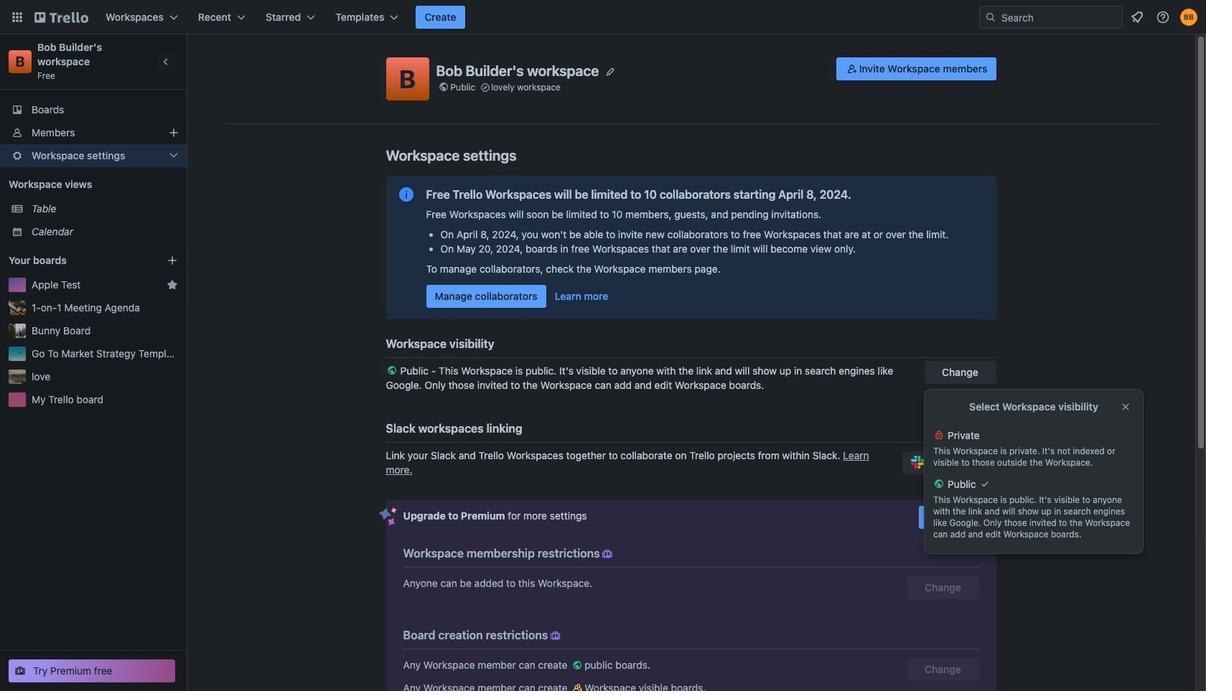 Task type: locate. For each thing, give the bounding box(es) containing it.
bob builder (bobbuilder40) image
[[1181, 9, 1198, 26]]

starred icon image
[[167, 279, 178, 291]]

sm image
[[845, 62, 859, 76], [600, 547, 615, 562], [548, 629, 563, 643], [570, 659, 585, 673]]

search image
[[985, 11, 997, 23]]

sm image
[[570, 682, 585, 692]]

primary element
[[0, 0, 1206, 34]]

workspace navigation collapse icon image
[[157, 52, 177, 72]]

back to home image
[[34, 6, 88, 29]]

switch to… image
[[10, 10, 24, 24]]

Search field
[[997, 6, 1122, 28]]



Task type: describe. For each thing, give the bounding box(es) containing it.
close popover image
[[1120, 401, 1132, 413]]

your boards with 6 items element
[[9, 252, 145, 269]]

add board image
[[167, 255, 178, 266]]

0 notifications image
[[1129, 9, 1146, 26]]

sparkle image
[[379, 508, 397, 526]]

open information menu image
[[1156, 10, 1171, 24]]



Task type: vqa. For each thing, say whether or not it's contained in the screenshot.
workspace
no



